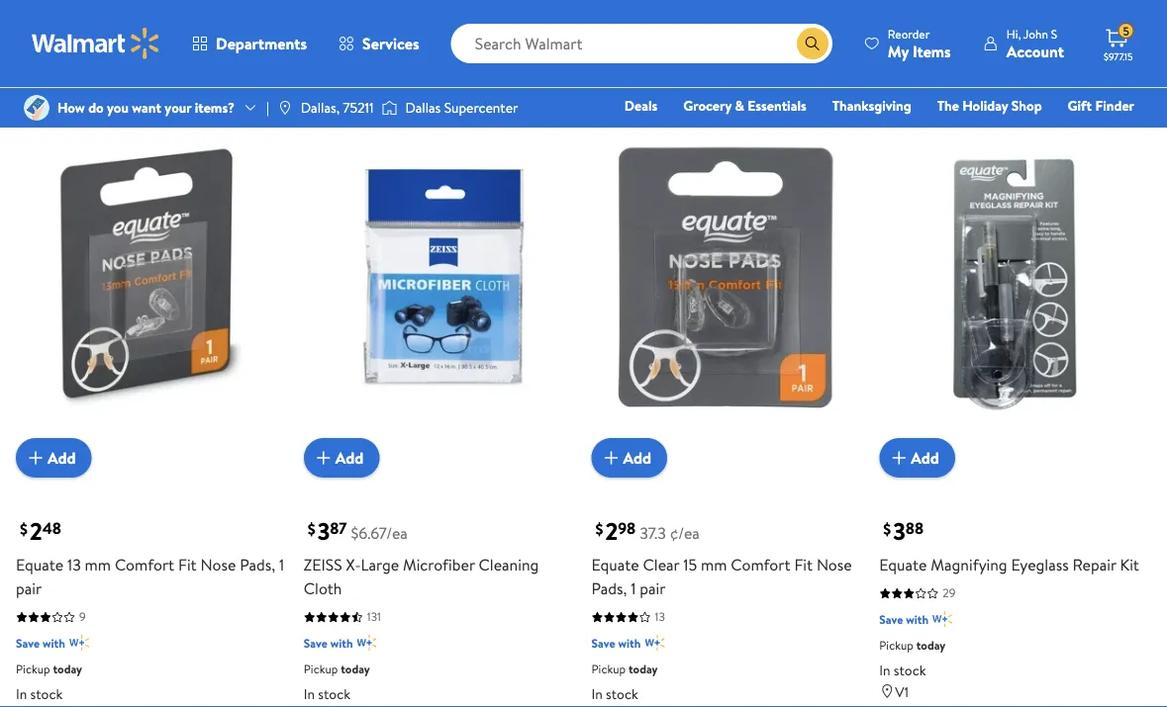 Task type: locate. For each thing, give the bounding box(es) containing it.
1 horizontal spatial pads,
[[591, 578, 627, 600]]

$ for $ 3 88
[[883, 518, 891, 540]]

one debit
[[983, 124, 1050, 143]]

equate clear 15 mm comfort fit nose pads, 1 pair image
[[591, 95, 863, 462]]

fashion link
[[826, 123, 890, 144]]

1 add button from the left
[[16, 438, 92, 478]]

save with for 2
[[16, 635, 65, 652]]

2 mm from the left
[[701, 554, 727, 576]]

equate inside equate 13 mm comfort fit nose pads, 1 pair
[[16, 554, 64, 576]]

pickup today for 3
[[879, 637, 946, 654]]

save
[[879, 611, 903, 628], [16, 635, 40, 652], [304, 635, 327, 652], [591, 635, 615, 652]]

stock for $6.67/ea
[[318, 685, 350, 704]]

add to cart image
[[24, 446, 48, 470], [312, 446, 335, 470], [887, 446, 911, 470]]

x-
[[346, 554, 361, 576]]

pickup today for 2
[[16, 661, 82, 678]]

37.3
[[640, 523, 666, 544]]

2 add to cart image from the left
[[312, 446, 335, 470]]

add to cart image up 88
[[887, 446, 911, 470]]

walmart plus image down 131
[[357, 633, 377, 653]]

0 horizontal spatial 13
[[67, 554, 81, 576]]

add for 37.3 ¢/ea
[[623, 447, 651, 469]]

3 $ from the left
[[595, 518, 603, 540]]

pair inside $ 2 98 37.3 ¢/ea equate clear 15 mm comfort fit nose pads, 1 pair
[[640, 578, 666, 600]]

repair
[[1073, 554, 1116, 576]]

4 add from the left
[[911, 447, 939, 469]]

mm inside $ 2 98 37.3 ¢/ea equate clear 15 mm comfort fit nose pads, 1 pair
[[701, 554, 727, 576]]

do
[[88, 98, 104, 117]]

add up 48
[[48, 447, 76, 469]]

fit inside $ 2 98 37.3 ¢/ea equate clear 15 mm comfort fit nose pads, 1 pair
[[794, 554, 813, 576]]

add to cart image for 2
[[24, 446, 48, 470]]

services
[[362, 33, 419, 54]]

2 comfort from the left
[[731, 554, 791, 576]]

0 vertical spatial shop
[[1012, 96, 1042, 115]]

equate
[[16, 554, 64, 576], [591, 554, 639, 576], [879, 554, 927, 576]]

add to favorites list, equate 13 mm comfort fit nose pads, 1 pair image
[[256, 102, 280, 127]]

in stock for 37.3 ¢/ea
[[591, 685, 638, 704]]

0 vertical spatial pads,
[[240, 554, 275, 576]]

1 horizontal spatial equate
[[591, 554, 639, 576]]

4 add button from the left
[[879, 438, 955, 478]]

hi,
[[1007, 25, 1021, 42]]

0 vertical spatial 13
[[67, 554, 81, 576]]

 image right |
[[277, 100, 293, 116]]

29
[[943, 585, 956, 602]]

1 pair from the left
[[16, 578, 42, 600]]

1 horizontal spatial 3
[[893, 515, 906, 548]]

1 mm from the left
[[85, 554, 111, 576]]

131
[[367, 609, 381, 626]]

1 horizontal spatial comfort
[[731, 554, 791, 576]]

grocery & essentials
[[683, 96, 807, 115]]

0 horizontal spatial comfort
[[115, 554, 174, 576]]

the
[[937, 96, 959, 115]]

1 walmart plus image from the left
[[69, 633, 89, 653]]

$ left 87
[[308, 518, 316, 540]]

add to cart image for 3
[[887, 446, 911, 470]]

add to favorites list, equate magnifying eyeglass repair kit image
[[1120, 102, 1143, 127]]

want
[[132, 98, 161, 117]]

1 horizontal spatial fit
[[794, 554, 813, 576]]

stock
[[30, 10, 63, 30], [894, 661, 926, 680], [30, 685, 63, 704], [318, 685, 350, 704], [606, 685, 638, 704]]

save with for 37.3 ¢/ea
[[591, 635, 641, 652]]

1 horizontal spatial 2
[[605, 515, 618, 548]]

1 vertical spatial 1
[[631, 578, 636, 600]]

1 comfort from the left
[[115, 554, 174, 576]]

$ for $ 2 48
[[20, 518, 28, 540]]

walmart image
[[32, 28, 160, 59]]

equate 13 mm comfort fit nose pads, 1 pair image
[[16, 95, 288, 462]]

4 $ from the left
[[883, 518, 891, 540]]

comfort
[[115, 554, 174, 576], [731, 554, 791, 576]]

0 horizontal spatial equate
[[16, 554, 64, 576]]

best seller up dallas, 75211 at the left top
[[312, 66, 365, 83]]

today for 3
[[916, 637, 946, 654]]

pads, inside equate 13 mm comfort fit nose pads, 1 pair
[[240, 554, 275, 576]]

add button up 48
[[16, 438, 92, 478]]

pair
[[16, 578, 42, 600], [640, 578, 666, 600]]

add up 87
[[335, 447, 364, 469]]

15
[[683, 554, 697, 576]]

walmart plus image for 2
[[69, 633, 89, 653]]

1 down the 98
[[631, 578, 636, 600]]

1 horizontal spatial add to cart image
[[312, 446, 335, 470]]

reorder my items
[[888, 25, 951, 62]]

0 horizontal spatial shop
[[717, 124, 747, 143]]

walmart+ link
[[1067, 123, 1143, 144]]

equate for 2
[[16, 554, 64, 576]]

pickup today
[[879, 637, 946, 654], [16, 661, 82, 678], [304, 661, 370, 678], [591, 661, 658, 678]]

pads, left the zeiss
[[240, 554, 275, 576]]

best down the my
[[887, 66, 910, 83]]

13 down clear
[[655, 609, 665, 626]]

0 horizontal spatial 3
[[317, 515, 330, 548]]

v1
[[895, 8, 909, 27], [32, 32, 45, 51], [895, 682, 909, 702]]

pickup today for $6.67/ea
[[304, 661, 370, 678]]

pickup
[[879, 637, 914, 654], [16, 661, 50, 678], [304, 661, 338, 678], [591, 661, 626, 678]]

0 vertical spatial 1
[[279, 554, 284, 576]]

2 best from the left
[[887, 66, 910, 83]]

walmart plus image
[[933, 610, 952, 629]]

2 nose from the left
[[817, 554, 852, 576]]

dallas
[[405, 98, 441, 117]]

stock for 37.3 ¢/ea
[[606, 685, 638, 704]]

2 $ from the left
[[308, 518, 316, 540]]

seller for 3
[[913, 66, 941, 83]]

today for $6.67/ea
[[341, 661, 370, 678]]

0 horizontal spatial best seller
[[312, 66, 365, 83]]

1 fit from the left
[[178, 554, 197, 576]]

today
[[916, 637, 946, 654], [53, 661, 82, 678], [341, 661, 370, 678], [629, 661, 658, 678]]

1 horizontal spatial  image
[[277, 100, 293, 116]]

0 horizontal spatial  image
[[24, 95, 49, 121]]

1 add to cart image from the left
[[24, 446, 48, 470]]

eyeglass
[[1011, 554, 1069, 576]]

in
[[16, 10, 27, 30], [879, 661, 890, 680], [16, 685, 27, 704], [304, 685, 315, 704], [591, 685, 603, 704]]

pickup for 37.3 ¢/ea
[[591, 661, 626, 678]]

13 up 9
[[67, 554, 81, 576]]

3 walmart plus image from the left
[[645, 633, 665, 653]]

98
[[618, 518, 636, 539]]

nose inside $ 2 98 37.3 ¢/ea equate clear 15 mm comfort fit nose pads, 1 pair
[[817, 554, 852, 576]]

fit
[[178, 554, 197, 576], [794, 554, 813, 576]]

mm up 9
[[85, 554, 111, 576]]

in for 3
[[879, 661, 890, 680]]

toy shop link
[[684, 123, 756, 144]]

2 inside $ 2 98 37.3 ¢/ea equate clear 15 mm comfort fit nose pads, 1 pair
[[605, 515, 618, 548]]

$6.67/ea
[[351, 523, 408, 544]]

pair inside equate 13 mm comfort fit nose pads, 1 pair
[[16, 578, 42, 600]]

0 horizontal spatial 2
[[30, 515, 42, 548]]

2 for $ 2 98 37.3 ¢/ea equate clear 15 mm comfort fit nose pads, 1 pair
[[605, 515, 618, 548]]

registry
[[907, 124, 957, 143]]

add to favorites list, zeiss x-large microfiber cleaning cloth image
[[544, 102, 568, 127]]

2 add button from the left
[[304, 438, 379, 478]]

add to cart image up 87
[[312, 446, 335, 470]]

0 horizontal spatial pair
[[16, 578, 42, 600]]

equate down $ 2 48
[[16, 554, 64, 576]]

3 equate from the left
[[879, 554, 927, 576]]

add up 88
[[911, 447, 939, 469]]

1 vertical spatial pads,
[[591, 578, 627, 600]]

3 add to cart image from the left
[[887, 446, 911, 470]]

0 horizontal spatial fit
[[178, 554, 197, 576]]

pickup for 2
[[16, 661, 50, 678]]

1 add from the left
[[48, 447, 76, 469]]

add button for 3
[[879, 438, 955, 478]]

1 inside $ 2 98 37.3 ¢/ea equate clear 15 mm comfort fit nose pads, 1 pair
[[631, 578, 636, 600]]

equate down the 98
[[591, 554, 639, 576]]

in stock
[[16, 10, 63, 30], [879, 661, 926, 680], [16, 685, 63, 704], [304, 685, 350, 704], [591, 685, 638, 704]]

stock for 3
[[894, 661, 926, 680]]

save with for 3
[[879, 611, 929, 628]]

0 horizontal spatial best
[[312, 66, 334, 83]]

2 horizontal spatial walmart plus image
[[645, 633, 665, 653]]

supercenter
[[444, 98, 518, 117]]

1 horizontal spatial best
[[887, 66, 910, 83]]

nose inside equate 13 mm comfort fit nose pads, 1 pair
[[200, 554, 236, 576]]

seller for $6.67/ea
[[337, 66, 365, 83]]

one debit link
[[974, 123, 1059, 144]]

0 horizontal spatial 1
[[279, 554, 284, 576]]

best seller for $6.67/ea
[[312, 66, 365, 83]]

3 inside the $ 3 87 $6.67/ea zeiss x-large microfiber cleaning cloth
[[317, 515, 330, 548]]

0 horizontal spatial mm
[[85, 554, 111, 576]]

2 walmart plus image from the left
[[357, 633, 377, 653]]

1 2 from the left
[[30, 515, 42, 548]]

2 3 from the left
[[893, 515, 906, 548]]

$ inside $ 2 48
[[20, 518, 28, 540]]

best for $6.67/ea
[[312, 66, 334, 83]]

pickup for $6.67/ea
[[304, 661, 338, 678]]

toy shop
[[693, 124, 747, 143]]

mm
[[85, 554, 111, 576], [701, 554, 727, 576]]

deals
[[625, 96, 658, 115]]

0 horizontal spatial pads,
[[240, 554, 275, 576]]

2 2 from the left
[[605, 515, 618, 548]]

1 best from the left
[[312, 66, 334, 83]]

add to favorites list, equate clear 15 mm comfort fit nose pads, 1 pair image
[[832, 102, 856, 127]]

add button up 88
[[879, 438, 955, 478]]

finder
[[1095, 96, 1134, 115]]

$ left the 98
[[595, 518, 603, 540]]

$ left 48
[[20, 518, 28, 540]]

walmart plus image
[[69, 633, 89, 653], [357, 633, 377, 653], [645, 633, 665, 653]]

 image
[[382, 98, 397, 118]]

today for 2
[[53, 661, 82, 678]]

0 horizontal spatial walmart plus image
[[69, 633, 89, 653]]

deals link
[[616, 95, 667, 116]]

3
[[317, 515, 330, 548], [893, 515, 906, 548]]

shop up debit
[[1012, 96, 1042, 115]]

add button up 87
[[304, 438, 379, 478]]

1 horizontal spatial 13
[[655, 609, 665, 626]]

1 3 from the left
[[317, 515, 330, 548]]

2 seller from the left
[[913, 66, 941, 83]]

best for 3
[[887, 66, 910, 83]]

1 $ from the left
[[20, 518, 28, 540]]

1 horizontal spatial nose
[[817, 554, 852, 576]]

 image
[[24, 95, 49, 121], [277, 100, 293, 116]]

add to cart image up 48
[[24, 446, 48, 470]]

87
[[330, 518, 347, 539]]

walmart plus image down clear
[[645, 633, 665, 653]]

grocery & essentials link
[[674, 95, 815, 116]]

2 vertical spatial v1
[[895, 682, 909, 702]]

the holiday shop
[[937, 96, 1042, 115]]

1 horizontal spatial pair
[[640, 578, 666, 600]]

pair down $ 2 48
[[16, 578, 42, 600]]

walmart plus image down 9
[[69, 633, 89, 653]]

mm right 15
[[701, 554, 727, 576]]

2 pair from the left
[[640, 578, 666, 600]]

2 horizontal spatial equate
[[879, 554, 927, 576]]

2 equate from the left
[[591, 554, 639, 576]]

add up the 98
[[623, 447, 651, 469]]

2 add from the left
[[335, 447, 364, 469]]

2 horizontal spatial add to cart image
[[887, 446, 911, 470]]

$ left 88
[[883, 518, 891, 540]]

3 add from the left
[[623, 447, 651, 469]]

1 best seller from the left
[[312, 66, 365, 83]]

1 seller from the left
[[337, 66, 365, 83]]

in for 37.3 ¢/ea
[[591, 685, 603, 704]]

0 horizontal spatial seller
[[337, 66, 365, 83]]

seller up 75211
[[337, 66, 365, 83]]

1 nose from the left
[[200, 554, 236, 576]]

pair down clear
[[640, 578, 666, 600]]

best seller down the my
[[887, 66, 941, 83]]

add to cart image
[[599, 446, 623, 470]]

1 horizontal spatial best seller
[[887, 66, 941, 83]]

best seller for 3
[[887, 66, 941, 83]]

shop right toy
[[717, 124, 747, 143]]

seller down items
[[913, 66, 941, 83]]

best seller
[[312, 66, 365, 83], [887, 66, 941, 83]]

13
[[67, 554, 81, 576], [655, 609, 665, 626]]

2
[[30, 515, 42, 548], [605, 515, 618, 548]]

1 equate from the left
[[16, 554, 64, 576]]

with
[[906, 611, 929, 628], [42, 635, 65, 652], [330, 635, 353, 652], [618, 635, 641, 652]]

1 horizontal spatial walmart plus image
[[357, 633, 377, 653]]

2 fit from the left
[[794, 554, 813, 576]]

$ inside $ 2 98 37.3 ¢/ea equate clear 15 mm comfort fit nose pads, 1 pair
[[595, 518, 603, 540]]

$
[[20, 518, 28, 540], [308, 518, 316, 540], [595, 518, 603, 540], [883, 518, 891, 540]]

0 horizontal spatial nose
[[200, 554, 236, 576]]

$ 2 98 37.3 ¢/ea equate clear 15 mm comfort fit nose pads, 1 pair
[[591, 515, 852, 600]]

 image left how
[[24, 95, 49, 121]]

equate for 3
[[879, 554, 927, 576]]

departments button
[[176, 20, 323, 67]]

registry link
[[898, 123, 966, 144]]

save with
[[879, 611, 929, 628], [16, 635, 65, 652], [304, 635, 353, 652], [591, 635, 641, 652]]

equate 13 mm comfort fit nose pads, 1 pair
[[16, 554, 284, 600]]

best up dallas,
[[312, 66, 334, 83]]

stock for 2
[[30, 685, 63, 704]]

best
[[312, 66, 334, 83], [887, 66, 910, 83]]

¢/ea
[[670, 523, 700, 544]]

one
[[983, 124, 1012, 143]]

0 vertical spatial v1
[[895, 8, 909, 27]]

clear
[[643, 554, 680, 576]]

add button
[[16, 438, 92, 478], [304, 438, 379, 478], [591, 438, 667, 478], [879, 438, 955, 478]]

search icon image
[[805, 36, 821, 51]]

reorder
[[888, 25, 930, 42]]

2 best seller from the left
[[887, 66, 941, 83]]

1 horizontal spatial seller
[[913, 66, 941, 83]]

walmart plus image for 37.3 ¢/ea
[[645, 633, 665, 653]]

1 horizontal spatial 1
[[631, 578, 636, 600]]

home
[[773, 124, 809, 143]]

1 horizontal spatial mm
[[701, 554, 727, 576]]

3 add button from the left
[[591, 438, 667, 478]]

$ inside the $ 3 87 $6.67/ea zeiss x-large microfiber cleaning cloth
[[308, 518, 316, 540]]

add button up the 98
[[591, 438, 667, 478]]

shop
[[1012, 96, 1042, 115], [717, 124, 747, 143]]

save for $6.67/ea
[[304, 635, 327, 652]]

1 vertical spatial 13
[[655, 609, 665, 626]]

how do you want your items?
[[57, 98, 235, 117]]

items
[[913, 40, 951, 62]]

equate down $ 3 88
[[879, 554, 927, 576]]

equate magnifying eyeglass repair kit
[[879, 554, 1139, 576]]

0 horizontal spatial add to cart image
[[24, 446, 48, 470]]

gift finder electronics
[[600, 96, 1134, 143]]

1 left the zeiss
[[279, 554, 284, 576]]

pads, down the 98
[[591, 578, 627, 600]]

save for 2
[[16, 635, 40, 652]]

mm inside equate 13 mm comfort fit nose pads, 1 pair
[[85, 554, 111, 576]]

$ inside $ 3 88
[[883, 518, 891, 540]]



Task type: describe. For each thing, give the bounding box(es) containing it.
dallas,
[[301, 98, 340, 117]]

$ 3 87 $6.67/ea zeiss x-large microfiber cleaning cloth
[[304, 515, 539, 600]]

with for 37.3 ¢/ea
[[618, 635, 641, 652]]

toy
[[693, 124, 713, 143]]

gift
[[1068, 96, 1092, 115]]

equate magnifying eyeglass repair kit image
[[879, 95, 1151, 462]]

comfort inside $ 2 98 37.3 ¢/ea equate clear 15 mm comfort fit nose pads, 1 pair
[[731, 554, 791, 576]]

zeiss x-large microfiber cleaning cloth image
[[304, 95, 576, 462]]

with for 2
[[42, 635, 65, 652]]

$ for $ 3 87 $6.67/ea zeiss x-large microfiber cleaning cloth
[[308, 518, 316, 540]]

magnifying
[[931, 554, 1007, 576]]

equate inside $ 2 98 37.3 ¢/ea equate clear 15 mm comfort fit nose pads, 1 pair
[[591, 554, 639, 576]]

departments
[[216, 33, 307, 54]]

75211
[[343, 98, 374, 117]]

large
[[361, 554, 399, 576]]

13 inside equate 13 mm comfort fit nose pads, 1 pair
[[67, 554, 81, 576]]

thanksgiving
[[832, 96, 911, 115]]

comfort inside equate 13 mm comfort fit nose pads, 1 pair
[[115, 554, 174, 576]]

my
[[888, 40, 909, 62]]

save for 3
[[879, 611, 903, 628]]

fashion
[[835, 124, 881, 143]]

s
[[1051, 25, 1057, 42]]

items?
[[195, 98, 235, 117]]

add button for $6.67/ea
[[304, 438, 379, 478]]

88
[[906, 518, 924, 539]]

with for $6.67/ea
[[330, 635, 353, 652]]

1 horizontal spatial shop
[[1012, 96, 1042, 115]]

 image for dallas, 75211
[[277, 100, 293, 116]]

you
[[107, 98, 129, 117]]

1 vertical spatial shop
[[717, 124, 747, 143]]

thanksgiving link
[[823, 95, 920, 116]]

1 inside equate 13 mm comfort fit nose pads, 1 pair
[[279, 554, 284, 576]]

&
[[735, 96, 744, 115]]

gift finder link
[[1059, 95, 1143, 116]]

john
[[1023, 25, 1048, 42]]

today for 37.3 ¢/ea
[[629, 661, 658, 678]]

48
[[42, 518, 61, 539]]

add button for 37.3 ¢/ea
[[591, 438, 667, 478]]

add to cart image for $6.67/ea
[[312, 446, 335, 470]]

dallas, 75211
[[301, 98, 374, 117]]

dallas supercenter
[[405, 98, 518, 117]]

holiday
[[963, 96, 1008, 115]]

zeiss
[[304, 554, 342, 576]]

your
[[165, 98, 191, 117]]

services button
[[323, 20, 435, 67]]

$977.15
[[1104, 49, 1133, 63]]

how
[[57, 98, 85, 117]]

 image for how do you want your items?
[[24, 95, 49, 121]]

Walmart Site-Wide search field
[[451, 24, 832, 63]]

in for $6.67/ea
[[304, 685, 315, 704]]

in for 2
[[16, 685, 27, 704]]

debit
[[1016, 124, 1050, 143]]

electronics
[[600, 124, 667, 143]]

$ 3 88
[[883, 515, 924, 548]]

pickup today for 37.3 ¢/ea
[[591, 661, 658, 678]]

fit inside equate 13 mm comfort fit nose pads, 1 pair
[[178, 554, 197, 576]]

hi, john s account
[[1007, 25, 1064, 62]]

cleaning
[[479, 554, 539, 576]]

pickup for 3
[[879, 637, 914, 654]]

in stock for $6.67/ea
[[304, 685, 350, 704]]

9
[[79, 609, 86, 626]]

add button for 2
[[16, 438, 92, 478]]

Search search field
[[451, 24, 832, 63]]

cloth
[[304, 578, 342, 600]]

add for $6.67/ea
[[335, 447, 364, 469]]

add for 3
[[911, 447, 939, 469]]

with for 3
[[906, 611, 929, 628]]

walmart+
[[1075, 124, 1134, 143]]

1 vertical spatial v1
[[32, 32, 45, 51]]

pads, inside $ 2 98 37.3 ¢/ea equate clear 15 mm comfort fit nose pads, 1 pair
[[591, 578, 627, 600]]

kit
[[1120, 554, 1139, 576]]

save with for $6.67/ea
[[304, 635, 353, 652]]

5
[[1123, 22, 1130, 39]]

3 for $ 3 87 $6.67/ea zeiss x-large microfiber cleaning cloth
[[317, 515, 330, 548]]

electronics link
[[591, 123, 676, 144]]

2 for $ 2 48
[[30, 515, 42, 548]]

save for 37.3 ¢/ea
[[591, 635, 615, 652]]

essentials
[[748, 96, 807, 115]]

home link
[[764, 123, 818, 144]]

the holiday shop link
[[928, 95, 1051, 116]]

microfiber
[[403, 554, 475, 576]]

walmart plus image for $6.67/ea
[[357, 633, 377, 653]]

3 for $ 3 88
[[893, 515, 906, 548]]

grocery
[[683, 96, 732, 115]]

in stock for 3
[[879, 661, 926, 680]]

|
[[266, 98, 269, 117]]

account
[[1007, 40, 1064, 62]]

add for 2
[[48, 447, 76, 469]]

$ for $ 2 98 37.3 ¢/ea equate clear 15 mm comfort fit nose pads, 1 pair
[[595, 518, 603, 540]]

$ 2 48
[[20, 515, 61, 548]]

in stock for 2
[[16, 685, 63, 704]]



Task type: vqa. For each thing, say whether or not it's contained in the screenshot.
the 87
yes



